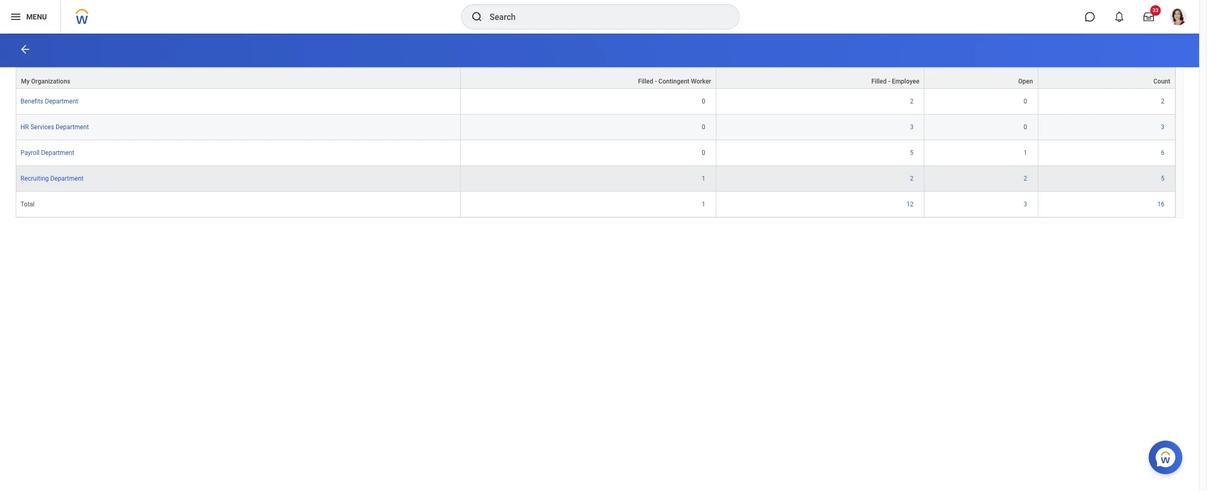 Task type: describe. For each thing, give the bounding box(es) containing it.
2 horizontal spatial 3
[[1162, 124, 1165, 131]]

hr
[[20, 124, 29, 131]]

payroll
[[20, 149, 40, 157]]

0 button for 5
[[702, 149, 707, 157]]

filled - employee button
[[717, 68, 925, 88]]

main content containing my organizations
[[0, 34, 1200, 223]]

menu button
[[0, 0, 61, 34]]

12
[[907, 201, 914, 208]]

recruiting department
[[20, 175, 84, 182]]

16
[[1158, 201, 1165, 208]]

benefits
[[20, 98, 43, 105]]

1 vertical spatial 5 button
[[1162, 174, 1167, 183]]

2 horizontal spatial 3 button
[[1162, 123, 1167, 131]]

filled for filled - contingent worker
[[638, 78, 654, 85]]

services
[[30, 124, 54, 131]]

- for contingent
[[655, 78, 657, 85]]

1 for 2
[[702, 175, 706, 182]]

count
[[1154, 78, 1171, 85]]

1 button for 2
[[702, 174, 707, 183]]

6 button
[[1162, 149, 1167, 157]]

worker
[[691, 78, 711, 85]]

filled - contingent worker
[[638, 78, 711, 85]]

0 vertical spatial 1
[[1024, 149, 1028, 157]]

count button
[[1039, 68, 1176, 88]]

total
[[20, 201, 35, 208]]

department right services
[[56, 124, 89, 131]]

1 button for 12
[[702, 200, 707, 209]]

row containing recruiting department
[[16, 166, 1176, 192]]

payroll department link
[[20, 147, 74, 157]]

previous page image
[[19, 43, 32, 56]]

recruiting department link
[[20, 173, 84, 182]]

0 for 3
[[702, 124, 706, 131]]

filled - contingent worker button
[[461, 68, 716, 88]]

employee
[[892, 78, 920, 85]]

row containing payroll department
[[16, 140, 1176, 166]]

hr services department
[[20, 124, 89, 131]]

6
[[1162, 149, 1165, 157]]

my
[[21, 78, 30, 85]]

0 for 2
[[702, 98, 706, 105]]

justify image
[[9, 11, 22, 23]]

inbox large image
[[1144, 12, 1155, 22]]

0 horizontal spatial 3 button
[[911, 123, 916, 131]]

5 for the 5 button to the top
[[911, 149, 914, 157]]

1 horizontal spatial 3
[[1024, 201, 1028, 208]]

0 button for 2
[[702, 97, 707, 106]]

department for payroll department
[[41, 149, 74, 157]]

open button
[[925, 68, 1038, 88]]

open
[[1019, 78, 1034, 85]]

33
[[1153, 7, 1159, 13]]



Task type: vqa. For each thing, say whether or not it's contained in the screenshot.


Task type: locate. For each thing, give the bounding box(es) containing it.
5 button down 6 button
[[1162, 174, 1167, 183]]

row
[[16, 68, 1176, 89], [16, 89, 1176, 115], [16, 115, 1176, 140], [16, 140, 1176, 166], [16, 166, 1176, 192], [16, 192, 1176, 218]]

0 vertical spatial 1 button
[[1024, 149, 1029, 157]]

5 button
[[911, 149, 916, 157], [1162, 174, 1167, 183]]

5 down 6 button
[[1162, 175, 1165, 182]]

filled - employee
[[872, 78, 920, 85]]

2 - from the left
[[889, 78, 891, 85]]

department for recruiting department
[[50, 175, 84, 182]]

my organizations
[[21, 78, 70, 85]]

1 vertical spatial 1
[[702, 175, 706, 182]]

1 - from the left
[[655, 78, 657, 85]]

row containing total
[[16, 192, 1176, 218]]

3 row from the top
[[16, 115, 1176, 140]]

1 horizontal spatial 3 button
[[1024, 200, 1029, 209]]

department
[[45, 98, 78, 105], [56, 124, 89, 131], [41, 149, 74, 157], [50, 175, 84, 182]]

2 button
[[911, 97, 916, 106], [1162, 97, 1167, 106], [911, 174, 916, 183], [1024, 174, 1029, 183]]

4 row from the top
[[16, 140, 1176, 166]]

- inside the filled - contingent worker popup button
[[655, 78, 657, 85]]

department down organizations
[[45, 98, 78, 105]]

1 filled from the left
[[638, 78, 654, 85]]

2 row from the top
[[16, 89, 1176, 115]]

search image
[[471, 11, 483, 23]]

Search Workday  search field
[[490, 5, 718, 28]]

- inside filled - employee popup button
[[889, 78, 891, 85]]

filled
[[638, 78, 654, 85], [872, 78, 887, 85]]

0 vertical spatial 5
[[911, 149, 914, 157]]

1 horizontal spatial 5 button
[[1162, 174, 1167, 183]]

1 horizontal spatial -
[[889, 78, 891, 85]]

- left contingent
[[655, 78, 657, 85]]

profile logan mcneil image
[[1170, 8, 1187, 27]]

0 button
[[702, 97, 707, 106], [1024, 97, 1029, 106], [702, 123, 707, 131], [1024, 123, 1029, 131], [702, 149, 707, 157]]

3 button
[[911, 123, 916, 131], [1162, 123, 1167, 131], [1024, 200, 1029, 209]]

organizations
[[31, 78, 70, 85]]

notifications large image
[[1115, 12, 1125, 22]]

1 vertical spatial 1 button
[[702, 174, 707, 183]]

1 for 12
[[702, 201, 706, 208]]

-
[[655, 78, 657, 85], [889, 78, 891, 85]]

33 button
[[1138, 5, 1161, 28]]

6 row from the top
[[16, 192, 1176, 218]]

total element
[[20, 199, 35, 208]]

2 vertical spatial 1
[[702, 201, 706, 208]]

12 button
[[907, 200, 916, 209]]

0 horizontal spatial filled
[[638, 78, 654, 85]]

1 button
[[1024, 149, 1029, 157], [702, 174, 707, 183], [702, 200, 707, 209]]

0 vertical spatial 5 button
[[911, 149, 916, 157]]

filled for filled - employee
[[872, 78, 887, 85]]

my organizations button
[[16, 68, 460, 88]]

1 vertical spatial 5
[[1162, 175, 1165, 182]]

0
[[702, 98, 706, 105], [1024, 98, 1028, 105], [702, 124, 706, 131], [1024, 124, 1028, 131], [702, 149, 706, 157]]

filled left employee
[[872, 78, 887, 85]]

department up recruiting department link
[[41, 149, 74, 157]]

3
[[911, 124, 914, 131], [1162, 124, 1165, 131], [1024, 201, 1028, 208]]

1 horizontal spatial 5
[[1162, 175, 1165, 182]]

0 horizontal spatial 5 button
[[911, 149, 916, 157]]

filled left contingent
[[638, 78, 654, 85]]

5 button up 12 "button"
[[911, 149, 916, 157]]

5 for the bottom the 5 button
[[1162, 175, 1165, 182]]

- left employee
[[889, 78, 891, 85]]

menu
[[26, 12, 47, 21]]

benefits department
[[20, 98, 78, 105]]

0 horizontal spatial -
[[655, 78, 657, 85]]

recruiting
[[20, 175, 49, 182]]

0 for 5
[[702, 149, 706, 157]]

row containing my organizations
[[16, 68, 1176, 89]]

5 up 12 "button"
[[911, 149, 914, 157]]

5 row from the top
[[16, 166, 1176, 192]]

2 vertical spatial 1 button
[[702, 200, 707, 209]]

hr services department link
[[20, 121, 89, 131]]

2
[[911, 98, 914, 105], [1162, 98, 1165, 105], [911, 175, 914, 182], [1024, 175, 1028, 182]]

department for benefits department
[[45, 98, 78, 105]]

1 row from the top
[[16, 68, 1176, 89]]

contingent
[[659, 78, 690, 85]]

payroll department
[[20, 149, 74, 157]]

0 horizontal spatial 3
[[911, 124, 914, 131]]

department right recruiting
[[50, 175, 84, 182]]

16 button
[[1158, 200, 1167, 209]]

benefits department link
[[20, 96, 78, 105]]

row containing benefits department
[[16, 89, 1176, 115]]

5
[[911, 149, 914, 157], [1162, 175, 1165, 182]]

0 button for 3
[[702, 123, 707, 131]]

row containing hr services department
[[16, 115, 1176, 140]]

1 horizontal spatial filled
[[872, 78, 887, 85]]

0 horizontal spatial 5
[[911, 149, 914, 157]]

main content
[[0, 34, 1200, 223]]

- for employee
[[889, 78, 891, 85]]

1
[[1024, 149, 1028, 157], [702, 175, 706, 182], [702, 201, 706, 208]]

2 filled from the left
[[872, 78, 887, 85]]



